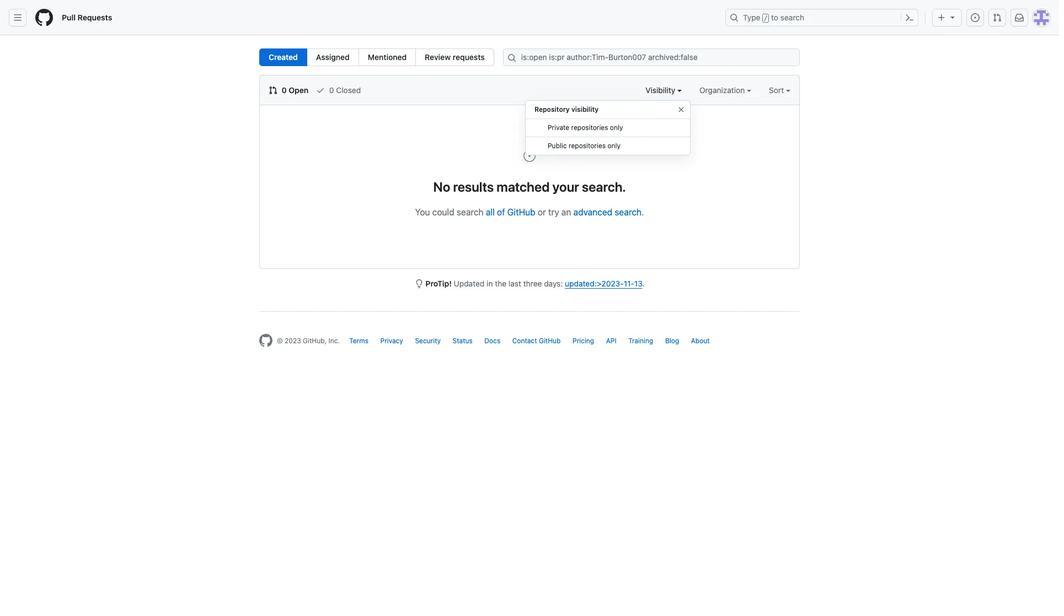 Task type: describe. For each thing, give the bounding box(es) containing it.
all
[[486, 207, 495, 217]]

about
[[691, 337, 710, 345]]

assigned
[[316, 52, 350, 62]]

try
[[548, 207, 559, 217]]

of
[[497, 207, 505, 217]]

terms
[[349, 337, 369, 345]]

privacy
[[380, 337, 403, 345]]

public
[[548, 142, 567, 150]]

blog
[[665, 337, 679, 345]]

or
[[538, 207, 546, 217]]

blog link
[[665, 337, 679, 345]]

review requests
[[425, 52, 485, 62]]

homepage image
[[259, 334, 273, 348]]

check image
[[316, 86, 325, 95]]

protip! updated in the last three days: updated:>2023-11-13 .
[[426, 279, 645, 289]]

no
[[433, 179, 450, 195]]

only for public repositories only
[[608, 142, 621, 150]]

matched
[[497, 179, 550, 195]]

type
[[743, 13, 761, 22]]

protip!
[[426, 279, 452, 289]]

status
[[453, 337, 473, 345]]

2 horizontal spatial search
[[781, 13, 805, 22]]

repository visibility
[[535, 105, 599, 114]]

0 horizontal spatial issue opened image
[[523, 150, 536, 163]]

api link
[[606, 337, 617, 345]]

visibility
[[572, 105, 599, 114]]

pull
[[62, 13, 76, 22]]

open
[[289, 86, 309, 95]]

type / to search
[[743, 13, 805, 22]]

filter by repository visiblity menu
[[525, 96, 691, 164]]

organization button
[[700, 84, 752, 96]]

all of github link
[[486, 207, 536, 217]]

api
[[606, 337, 617, 345]]

visibility
[[646, 86, 678, 95]]

2023
[[285, 337, 301, 345]]

11-
[[624, 279, 634, 289]]

public repositories only link
[[526, 137, 690, 156]]

only for private repositories only
[[610, 124, 623, 132]]

days:
[[544, 279, 563, 289]]

notifications image
[[1015, 13, 1024, 22]]

pull requests
[[62, 13, 112, 22]]

git pull request image
[[993, 13, 1002, 22]]

status link
[[453, 337, 473, 345]]

close menu image
[[677, 105, 686, 114]]

to
[[771, 13, 779, 22]]

0 vertical spatial github
[[507, 207, 536, 217]]

visibility button
[[646, 84, 682, 96]]

/
[[764, 14, 768, 22]]

0 closed
[[327, 86, 361, 95]]

1 vertical spatial .
[[642, 279, 645, 289]]

in
[[487, 279, 493, 289]]

plus image
[[937, 13, 946, 22]]

private repositories only link
[[526, 119, 690, 137]]

search.
[[582, 179, 626, 195]]

1 horizontal spatial search
[[615, 207, 642, 217]]

closed
[[336, 86, 361, 95]]

could
[[432, 207, 455, 217]]

0 open link
[[269, 84, 309, 96]]

you
[[415, 207, 430, 217]]

private repositories only
[[548, 124, 623, 132]]

0 closed link
[[316, 84, 361, 96]]

homepage image
[[35, 9, 53, 26]]

docs
[[485, 337, 501, 345]]

updated:>2023-11-13 link
[[565, 279, 642, 289]]

no results matched your search.
[[433, 179, 626, 195]]

results
[[453, 179, 494, 195]]

repository
[[535, 105, 570, 114]]

organization
[[700, 86, 747, 95]]

security
[[415, 337, 441, 345]]

review requests link
[[416, 49, 494, 66]]

command palette image
[[905, 13, 914, 22]]

privacy link
[[380, 337, 403, 345]]

you could search all of github or try an advanced search .
[[415, 207, 644, 217]]



Task type: vqa. For each thing, say whether or not it's contained in the screenshot.
plus IMAGE
yes



Task type: locate. For each thing, give the bounding box(es) containing it.
only down private repositories only link
[[608, 142, 621, 150]]

light bulb image
[[415, 280, 424, 289]]

issue opened image left "public"
[[523, 150, 536, 163]]

. right 11-
[[642, 279, 645, 289]]

0 horizontal spatial github
[[507, 207, 536, 217]]

1 vertical spatial only
[[608, 142, 621, 150]]

private
[[548, 124, 570, 132]]

three
[[523, 279, 542, 289]]

terms link
[[349, 337, 369, 345]]

requests
[[453, 52, 485, 62]]

only up public repositories only link
[[610, 124, 623, 132]]

search down search.
[[615, 207, 642, 217]]

issue opened image
[[971, 13, 980, 22], [523, 150, 536, 163]]

github right of
[[507, 207, 536, 217]]

github
[[507, 207, 536, 217], [539, 337, 561, 345]]

search
[[781, 13, 805, 22], [457, 207, 484, 217], [615, 207, 642, 217]]

search right to at the top
[[781, 13, 805, 22]]

sort button
[[769, 84, 791, 96]]

1 horizontal spatial issue opened image
[[971, 13, 980, 22]]

last
[[509, 279, 521, 289]]

0 inside 'link'
[[282, 86, 287, 95]]

1 horizontal spatial 0
[[329, 86, 334, 95]]

search image
[[507, 54, 516, 62]]

0 vertical spatial only
[[610, 124, 623, 132]]

search left all
[[457, 207, 484, 217]]

contact github
[[512, 337, 561, 345]]

training
[[629, 337, 653, 345]]

Search all issues text field
[[503, 49, 800, 66]]

contact
[[512, 337, 537, 345]]

repositories down private repositories only
[[569, 142, 606, 150]]

mentioned link
[[359, 49, 416, 66]]

advanced
[[574, 207, 613, 217]]

1 horizontal spatial github
[[539, 337, 561, 345]]

. right 'advanced'
[[642, 207, 644, 217]]

pricing
[[573, 337, 594, 345]]

repositories for private
[[571, 124, 608, 132]]

advanced search link
[[574, 207, 642, 217]]

1 vertical spatial github
[[539, 337, 561, 345]]

issue opened image left git pull request image
[[971, 13, 980, 22]]

sort
[[769, 86, 784, 95]]

© 2023 github, inc.
[[277, 337, 340, 345]]

1 vertical spatial issue opened image
[[523, 150, 536, 163]]

0
[[282, 86, 287, 95], [329, 86, 334, 95]]

inc.
[[329, 337, 340, 345]]

triangle down image
[[948, 13, 957, 22]]

assigned link
[[307, 49, 359, 66]]

0 for closed
[[329, 86, 334, 95]]

git pull request image
[[269, 86, 278, 95]]

Issues search field
[[503, 49, 800, 66]]

github right contact
[[539, 337, 561, 345]]

0 open
[[280, 86, 309, 95]]

2 0 from the left
[[329, 86, 334, 95]]

only
[[610, 124, 623, 132], [608, 142, 621, 150]]

repositories
[[571, 124, 608, 132], [569, 142, 606, 150]]

pricing link
[[573, 337, 594, 345]]

0 vertical spatial repositories
[[571, 124, 608, 132]]

13
[[634, 279, 642, 289]]

repositories down visibility
[[571, 124, 608, 132]]

.
[[642, 207, 644, 217], [642, 279, 645, 289]]

0 horizontal spatial search
[[457, 207, 484, 217]]

0 right git pull request icon
[[282, 86, 287, 95]]

0 horizontal spatial 0
[[282, 86, 287, 95]]

0 vertical spatial .
[[642, 207, 644, 217]]

your
[[553, 179, 579, 195]]

0 right the check image
[[329, 86, 334, 95]]

©
[[277, 337, 283, 345]]

1 0 from the left
[[282, 86, 287, 95]]

about link
[[691, 337, 710, 345]]

pull requests element
[[259, 49, 494, 66]]

updated
[[454, 279, 485, 289]]

mentioned
[[368, 52, 407, 62]]

repositories for public
[[569, 142, 606, 150]]

training link
[[629, 337, 653, 345]]

0 for open
[[282, 86, 287, 95]]

public repositories only
[[548, 142, 621, 150]]

0 vertical spatial issue opened image
[[971, 13, 980, 22]]

the
[[495, 279, 507, 289]]

contact github link
[[512, 337, 561, 345]]

docs link
[[485, 337, 501, 345]]

security link
[[415, 337, 441, 345]]

updated:>2023-
[[565, 279, 624, 289]]

github,
[[303, 337, 327, 345]]

1 vertical spatial repositories
[[569, 142, 606, 150]]

review
[[425, 52, 451, 62]]

requests
[[78, 13, 112, 22]]

an
[[562, 207, 571, 217]]



